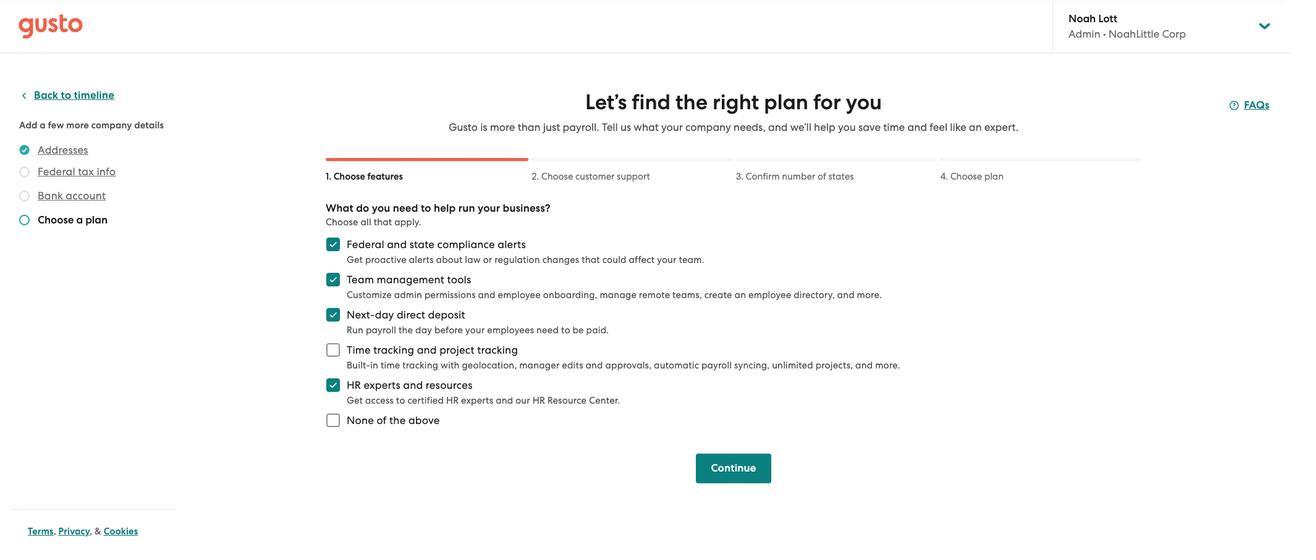 Task type: describe. For each thing, give the bounding box(es) containing it.
0 vertical spatial payroll
[[366, 325, 396, 336]]

team management tools
[[347, 274, 471, 286]]

access
[[365, 396, 394, 407]]

&
[[95, 527, 101, 538]]

and left 'feel'
[[908, 121, 927, 134]]

addresses button
[[38, 143, 88, 158]]

built-
[[347, 360, 370, 372]]

automatic
[[654, 360, 699, 372]]

1 vertical spatial alerts
[[409, 255, 434, 266]]

and up certified
[[403, 380, 423, 392]]

addresses
[[38, 144, 88, 156]]

few
[[48, 120, 64, 131]]

above
[[409, 415, 440, 427]]

choose a plan list
[[19, 143, 171, 231]]

choose for choose customer support
[[542, 171, 573, 182]]

info
[[97, 166, 116, 178]]

tax
[[78, 166, 94, 178]]

the for of
[[390, 415, 406, 427]]

needs,
[[734, 121, 766, 134]]

back to timeline
[[34, 89, 114, 102]]

1 employee from the left
[[498, 290, 541, 301]]

apply.
[[395, 217, 422, 228]]

lott
[[1099, 12, 1118, 25]]

geolocation,
[[462, 360, 517, 372]]

manager
[[519, 360, 560, 372]]

projects,
[[816, 360, 853, 372]]

continue
[[711, 462, 757, 475]]

resources
[[426, 380, 473, 392]]

tracking up 'geolocation,'
[[477, 344, 518, 357]]

your inside let's find the right plan for you gusto is more than just payroll. tell us what your company needs, and we'll help you save time and feel like an expert.
[[662, 121, 683, 134]]

2 horizontal spatial hr
[[533, 396, 545, 407]]

remote
[[639, 290, 670, 301]]

1 vertical spatial payroll
[[702, 360, 732, 372]]

terms
[[28, 527, 54, 538]]

0 vertical spatial of
[[818, 171, 827, 182]]

and down before
[[417, 344, 437, 357]]

time tracking and project tracking
[[347, 344, 518, 357]]

let's
[[586, 90, 627, 115]]

check image for bank
[[19, 191, 30, 202]]

get for federal
[[347, 255, 363, 266]]

you inside what do you need to help run your business? choose all that apply.
[[372, 202, 390, 215]]

permissions
[[425, 290, 476, 301]]

federal and state compliance alerts
[[347, 239, 526, 251]]

get for hr
[[347, 396, 363, 407]]

or
[[483, 255, 492, 266]]

direct
[[397, 309, 425, 322]]

choose features
[[334, 171, 403, 182]]

0 vertical spatial you
[[846, 90, 882, 115]]

payroll.
[[563, 121, 599, 134]]

time inside let's find the right plan for you gusto is more than just payroll. tell us what your company needs, and we'll help you save time and feel like an expert.
[[884, 121, 905, 134]]

get proactive alerts about law or regulation changes that could affect your team.
[[347, 255, 705, 266]]

1 horizontal spatial day
[[416, 325, 432, 336]]

tracking down time tracking and project tracking
[[403, 360, 438, 372]]

find
[[632, 90, 671, 115]]

expert.
[[985, 121, 1019, 134]]

HR experts and resources checkbox
[[320, 372, 347, 399]]

terms link
[[28, 527, 54, 538]]

about
[[436, 255, 463, 266]]

•
[[1103, 28, 1106, 40]]

do
[[356, 202, 369, 215]]

affect
[[629, 255, 655, 266]]

is
[[480, 121, 488, 134]]

run
[[459, 202, 475, 215]]

check image for federal
[[19, 167, 30, 177]]

and left 'our'
[[496, 396, 513, 407]]

time
[[347, 344, 371, 357]]

2 , from the left
[[90, 527, 92, 538]]

your left the team.
[[657, 255, 677, 266]]

hr experts and resources
[[347, 380, 473, 392]]

continue button
[[696, 454, 771, 484]]

need inside what do you need to help run your business? choose all that apply.
[[393, 202, 418, 215]]

1 vertical spatial that
[[582, 255, 600, 266]]

confirm
[[746, 171, 780, 182]]

unlimited
[[772, 360, 814, 372]]

bank account button
[[38, 189, 106, 203]]

certified
[[408, 396, 444, 407]]

add
[[19, 120, 37, 131]]

syncing,
[[735, 360, 770, 372]]

Team management tools checkbox
[[320, 266, 347, 294]]

bank account
[[38, 190, 106, 202]]

cookies
[[104, 527, 138, 538]]

home image
[[19, 14, 83, 39]]

and right the "edits"
[[586, 360, 603, 372]]

what
[[634, 121, 659, 134]]

to inside button
[[61, 89, 71, 102]]

resource
[[548, 396, 587, 407]]

0 vertical spatial experts
[[364, 380, 401, 392]]

federal for federal and state compliance alerts
[[347, 239, 384, 251]]

0 horizontal spatial company
[[91, 120, 132, 131]]

help inside what do you need to help run your business? choose all that apply.
[[434, 202, 456, 215]]

noah
[[1069, 12, 1096, 25]]

just
[[543, 121, 560, 134]]

help inside let's find the right plan for you gusto is more than just payroll. tell us what your company needs, and we'll help you save time and feel like an expert.
[[814, 121, 836, 134]]

1 vertical spatial more.
[[876, 360, 901, 372]]

we'll
[[791, 121, 812, 134]]

0 vertical spatial alerts
[[498, 239, 526, 251]]

compliance
[[437, 239, 495, 251]]

none of the above
[[347, 415, 440, 427]]

the for payroll
[[399, 325, 413, 336]]

choose a plan
[[38, 214, 108, 227]]

our
[[516, 396, 530, 407]]

privacy
[[58, 527, 90, 538]]

a for few
[[40, 120, 46, 131]]



Task type: vqa. For each thing, say whether or not it's contained in the screenshot.
the rightmost the time
yes



Task type: locate. For each thing, give the bounding box(es) containing it.
1 vertical spatial you
[[838, 121, 856, 134]]

could
[[603, 255, 627, 266]]

plan up the we'll
[[764, 90, 809, 115]]

1 horizontal spatial an
[[969, 121, 982, 134]]

Next-day direct deposit checkbox
[[320, 302, 347, 329]]

customer
[[576, 171, 615, 182]]

choose inside what do you need to help run your business? choose all that apply.
[[326, 217, 358, 228]]

federal down addresses button
[[38, 166, 75, 178]]

0 vertical spatial that
[[374, 217, 392, 228]]

management
[[377, 274, 445, 286]]

a inside list
[[76, 214, 83, 227]]

tell
[[602, 121, 618, 134]]

more. right projects,
[[876, 360, 901, 372]]

you
[[846, 90, 882, 115], [838, 121, 856, 134], [372, 202, 390, 215]]

more.
[[857, 290, 882, 301], [876, 360, 901, 372]]

0 horizontal spatial a
[[40, 120, 46, 131]]

1 horizontal spatial employee
[[749, 290, 792, 301]]

check image left "choose a plan"
[[19, 215, 30, 226]]

1 vertical spatial of
[[377, 415, 387, 427]]

back to timeline button
[[19, 88, 114, 103]]

payroll
[[366, 325, 396, 336], [702, 360, 732, 372]]

support
[[617, 171, 650, 182]]

tools
[[447, 274, 471, 286]]

Time tracking and project tracking checkbox
[[320, 337, 347, 364]]

1 horizontal spatial help
[[814, 121, 836, 134]]

to right back
[[61, 89, 71, 102]]

your right what at the top
[[662, 121, 683, 134]]

choose down bank
[[38, 214, 74, 227]]

and up proactive
[[387, 239, 407, 251]]

terms , privacy , & cookies
[[28, 527, 138, 538]]

none
[[347, 415, 374, 427]]

1 horizontal spatial a
[[76, 214, 83, 227]]

gusto
[[449, 121, 478, 134]]

approvals,
[[606, 360, 652, 372]]

choose down what
[[326, 217, 358, 228]]

2 vertical spatial you
[[372, 202, 390, 215]]

company inside let's find the right plan for you gusto is more than just payroll. tell us what your company needs, and we'll help you save time and feel like an expert.
[[686, 121, 731, 134]]

1 vertical spatial time
[[381, 360, 400, 372]]

1 horizontal spatial alerts
[[498, 239, 526, 251]]

2 employee from the left
[[749, 290, 792, 301]]

day down customize
[[375, 309, 394, 322]]

0 horizontal spatial employee
[[498, 290, 541, 301]]

deposit
[[428, 309, 465, 322]]

that right all
[[374, 217, 392, 228]]

time right in
[[381, 360, 400, 372]]

1 horizontal spatial company
[[686, 121, 731, 134]]

more right is
[[490, 121, 515, 134]]

choose up what
[[334, 171, 365, 182]]

plan inside let's find the right plan for you gusto is more than just payroll. tell us what your company needs, and we'll help you save time and feel like an expert.
[[764, 90, 809, 115]]

0 vertical spatial help
[[814, 121, 836, 134]]

0 horizontal spatial plan
[[85, 214, 108, 227]]

an right "like"
[[969, 121, 982, 134]]

company down timeline
[[91, 120, 132, 131]]

employee down regulation
[[498, 290, 541, 301]]

0 horizontal spatial time
[[381, 360, 400, 372]]

your inside what do you need to help run your business? choose all that apply.
[[478, 202, 500, 215]]

2 vertical spatial the
[[390, 415, 406, 427]]

0 vertical spatial the
[[676, 90, 708, 115]]

and down or
[[478, 290, 496, 301]]

with
[[441, 360, 460, 372]]

corp
[[1163, 28, 1186, 40]]

plan down account
[[85, 214, 108, 227]]

1 vertical spatial plan
[[985, 171, 1004, 182]]

get up team
[[347, 255, 363, 266]]

, left the privacy link
[[54, 527, 56, 538]]

admin
[[1069, 28, 1101, 40]]

feel
[[930, 121, 948, 134]]

3 check image from the top
[[19, 215, 30, 226]]

the down next-day direct deposit
[[399, 325, 413, 336]]

help right the we'll
[[814, 121, 836, 134]]

a down account
[[76, 214, 83, 227]]

run payroll the day before your employees need to be paid.
[[347, 325, 609, 336]]

built-in time tracking with geolocation, manager edits and approvals, automatic payroll syncing, unlimited projects, and more.
[[347, 360, 901, 372]]

federal for federal tax info
[[38, 166, 75, 178]]

1 vertical spatial the
[[399, 325, 413, 336]]

teams,
[[673, 290, 702, 301]]

1 vertical spatial experts
[[461, 396, 494, 407]]

federal tax info button
[[38, 164, 116, 179]]

tracking
[[374, 344, 414, 357], [477, 344, 518, 357], [403, 360, 438, 372]]

1 horizontal spatial ,
[[90, 527, 92, 538]]

faqs
[[1245, 99, 1270, 112]]

2 horizontal spatial plan
[[985, 171, 1004, 182]]

1 vertical spatial federal
[[347, 239, 384, 251]]

for
[[814, 90, 841, 115]]

state
[[410, 239, 435, 251]]

what do you need to help run your business? choose all that apply.
[[326, 202, 551, 228]]

help left the run
[[434, 202, 456, 215]]

0 vertical spatial check image
[[19, 167, 30, 177]]

help
[[814, 121, 836, 134], [434, 202, 456, 215]]

1 check image from the top
[[19, 167, 30, 177]]

you right "do"
[[372, 202, 390, 215]]

0 vertical spatial an
[[969, 121, 982, 134]]

federal inside button
[[38, 166, 75, 178]]

a left the few
[[40, 120, 46, 131]]

customize
[[347, 290, 392, 301]]

than
[[518, 121, 541, 134]]

1 get from the top
[[347, 255, 363, 266]]

more. right directory,
[[857, 290, 882, 301]]

1 horizontal spatial that
[[582, 255, 600, 266]]

an inside let's find the right plan for you gusto is more than just payroll. tell us what your company needs, and we'll help you save time and feel like an expert.
[[969, 121, 982, 134]]

alerts up regulation
[[498, 239, 526, 251]]

and left the we'll
[[768, 121, 788, 134]]

experts down resources
[[461, 396, 494, 407]]

0 vertical spatial federal
[[38, 166, 75, 178]]

2 check image from the top
[[19, 191, 30, 202]]

get access to certified hr experts and our hr resource center.
[[347, 396, 620, 407]]

center.
[[589, 396, 620, 407]]

choose inside list
[[38, 214, 74, 227]]

choose down "like"
[[951, 171, 983, 182]]

your right the run
[[478, 202, 500, 215]]

choose for choose a plan
[[38, 214, 74, 227]]

check image
[[19, 167, 30, 177], [19, 191, 30, 202], [19, 215, 30, 226]]

0 horizontal spatial need
[[393, 202, 418, 215]]

more right the few
[[66, 120, 89, 131]]

to inside what do you need to help run your business? choose all that apply.
[[421, 202, 431, 215]]

1 vertical spatial check image
[[19, 191, 30, 202]]

2 get from the top
[[347, 396, 363, 407]]

None of the above checkbox
[[320, 407, 347, 435]]

1 vertical spatial help
[[434, 202, 456, 215]]

choose for choose features
[[334, 171, 365, 182]]

plan down 'expert.'
[[985, 171, 1004, 182]]

1 , from the left
[[54, 527, 56, 538]]

0 horizontal spatial of
[[377, 415, 387, 427]]

1 vertical spatial an
[[735, 290, 746, 301]]

get up the none
[[347, 396, 363, 407]]

0 vertical spatial a
[[40, 120, 46, 131]]

features
[[368, 171, 403, 182]]

be
[[573, 325, 584, 336]]

in
[[370, 360, 378, 372]]

project
[[440, 344, 475, 357]]

customize admin permissions and employee onboarding, manage remote teams, create an employee directory, and more.
[[347, 290, 882, 301]]

regulation
[[495, 255, 540, 266]]

2 vertical spatial check image
[[19, 215, 30, 226]]

of
[[818, 171, 827, 182], [377, 415, 387, 427]]

the for find
[[676, 90, 708, 115]]

1 horizontal spatial payroll
[[702, 360, 732, 372]]

law
[[465, 255, 481, 266]]

before
[[435, 325, 463, 336]]

time right save
[[884, 121, 905, 134]]

privacy link
[[58, 527, 90, 538]]

0 horizontal spatial experts
[[364, 380, 401, 392]]

number
[[782, 171, 816, 182]]

hr down resources
[[446, 396, 459, 407]]

1 horizontal spatial federal
[[347, 239, 384, 251]]

hr
[[347, 380, 361, 392], [446, 396, 459, 407], [533, 396, 545, 407]]

1 horizontal spatial experts
[[461, 396, 494, 407]]

day down direct
[[416, 325, 432, 336]]

1 horizontal spatial time
[[884, 121, 905, 134]]

choose for choose plan
[[951, 171, 983, 182]]

, left &
[[90, 527, 92, 538]]

the right find
[[676, 90, 708, 115]]

to
[[61, 89, 71, 102], [421, 202, 431, 215], [561, 325, 570, 336], [396, 396, 405, 407]]

0 horizontal spatial hr
[[347, 380, 361, 392]]

that inside what do you need to help run your business? choose all that apply.
[[374, 217, 392, 228]]

1 horizontal spatial hr
[[446, 396, 459, 407]]

that
[[374, 217, 392, 228], [582, 255, 600, 266]]

that left could
[[582, 255, 600, 266]]

1 vertical spatial get
[[347, 396, 363, 407]]

Federal and state compliance alerts checkbox
[[320, 231, 347, 258]]

alerts down the state
[[409, 255, 434, 266]]

0 horizontal spatial payroll
[[366, 325, 396, 336]]

hr right 'our'
[[533, 396, 545, 407]]

and right directory,
[[837, 290, 855, 301]]

0 horizontal spatial that
[[374, 217, 392, 228]]

back
[[34, 89, 58, 102]]

0 horizontal spatial more
[[66, 120, 89, 131]]

edits
[[562, 360, 583, 372]]

0 horizontal spatial an
[[735, 290, 746, 301]]

check image left bank
[[19, 191, 30, 202]]

2 vertical spatial plan
[[85, 214, 108, 227]]

of down access
[[377, 415, 387, 427]]

company
[[91, 120, 132, 131], [686, 121, 731, 134]]

onboarding,
[[543, 290, 598, 301]]

create
[[705, 290, 732, 301]]

save
[[859, 121, 881, 134]]

federal down all
[[347, 239, 384, 251]]

bank
[[38, 190, 63, 202]]

0 horizontal spatial day
[[375, 309, 394, 322]]

to left be
[[561, 325, 570, 336]]

business?
[[503, 202, 551, 215]]

payroll left syncing,
[[702, 360, 732, 372]]

1 horizontal spatial of
[[818, 171, 827, 182]]

paid.
[[586, 325, 609, 336]]

team
[[347, 274, 374, 286]]

to down hr experts and resources
[[396, 396, 405, 407]]

you left save
[[838, 121, 856, 134]]

proactive
[[365, 255, 407, 266]]

changes
[[543, 255, 580, 266]]

experts up access
[[364, 380, 401, 392]]

all
[[361, 217, 372, 228]]

a for plan
[[76, 214, 83, 227]]

circle check image
[[19, 143, 30, 158]]

hr down built-
[[347, 380, 361, 392]]

an right create
[[735, 290, 746, 301]]

the inside let's find the right plan for you gusto is more than just payroll. tell us what your company needs, and we'll help you save time and feel like an expert.
[[676, 90, 708, 115]]

what
[[326, 202, 354, 215]]

1 horizontal spatial plan
[[764, 90, 809, 115]]

plan inside choose a plan list
[[85, 214, 108, 227]]

0 vertical spatial get
[[347, 255, 363, 266]]

1 horizontal spatial more
[[490, 121, 515, 134]]

choose plan
[[951, 171, 1004, 182]]

us
[[621, 121, 631, 134]]

1 horizontal spatial need
[[537, 325, 559, 336]]

and right projects,
[[856, 360, 873, 372]]

payroll down next- on the left of page
[[366, 325, 396, 336]]

1 vertical spatial need
[[537, 325, 559, 336]]

employee left directory,
[[749, 290, 792, 301]]

of left states
[[818, 171, 827, 182]]

let's find the right plan for you gusto is more than just payroll. tell us what your company needs, and we'll help you save time and feel like an expert.
[[449, 90, 1019, 134]]

your
[[662, 121, 683, 134], [478, 202, 500, 215], [657, 255, 677, 266], [466, 325, 485, 336]]

federal tax info
[[38, 166, 116, 178]]

check image down circle check icon
[[19, 167, 30, 177]]

an
[[969, 121, 982, 134], [735, 290, 746, 301]]

0 vertical spatial plan
[[764, 90, 809, 115]]

right
[[713, 90, 759, 115]]

0 horizontal spatial federal
[[38, 166, 75, 178]]

0 horizontal spatial ,
[[54, 527, 56, 538]]

more inside let's find the right plan for you gusto is more than just payroll. tell us what your company needs, and we'll help you save time and feel like an expert.
[[490, 121, 515, 134]]

0 vertical spatial more.
[[857, 290, 882, 301]]

timeline
[[74, 89, 114, 102]]

0 horizontal spatial help
[[434, 202, 456, 215]]

day
[[375, 309, 394, 322], [416, 325, 432, 336]]

choose left customer
[[542, 171, 573, 182]]

your right before
[[466, 325, 485, 336]]

0 vertical spatial day
[[375, 309, 394, 322]]

need left be
[[537, 325, 559, 336]]

need up apply.
[[393, 202, 418, 215]]

to up apply.
[[421, 202, 431, 215]]

add a few more company details
[[19, 120, 164, 131]]

1 vertical spatial a
[[76, 214, 83, 227]]

0 vertical spatial need
[[393, 202, 418, 215]]

run
[[347, 325, 364, 336]]

team.
[[679, 255, 705, 266]]

noah lott admin • noahlittle corp
[[1069, 12, 1186, 40]]

tracking up in
[[374, 344, 414, 357]]

0 horizontal spatial alerts
[[409, 255, 434, 266]]

0 vertical spatial time
[[884, 121, 905, 134]]

employees
[[487, 325, 534, 336]]

1 vertical spatial day
[[416, 325, 432, 336]]

company down right
[[686, 121, 731, 134]]

you up save
[[846, 90, 882, 115]]

the left above
[[390, 415, 406, 427]]



